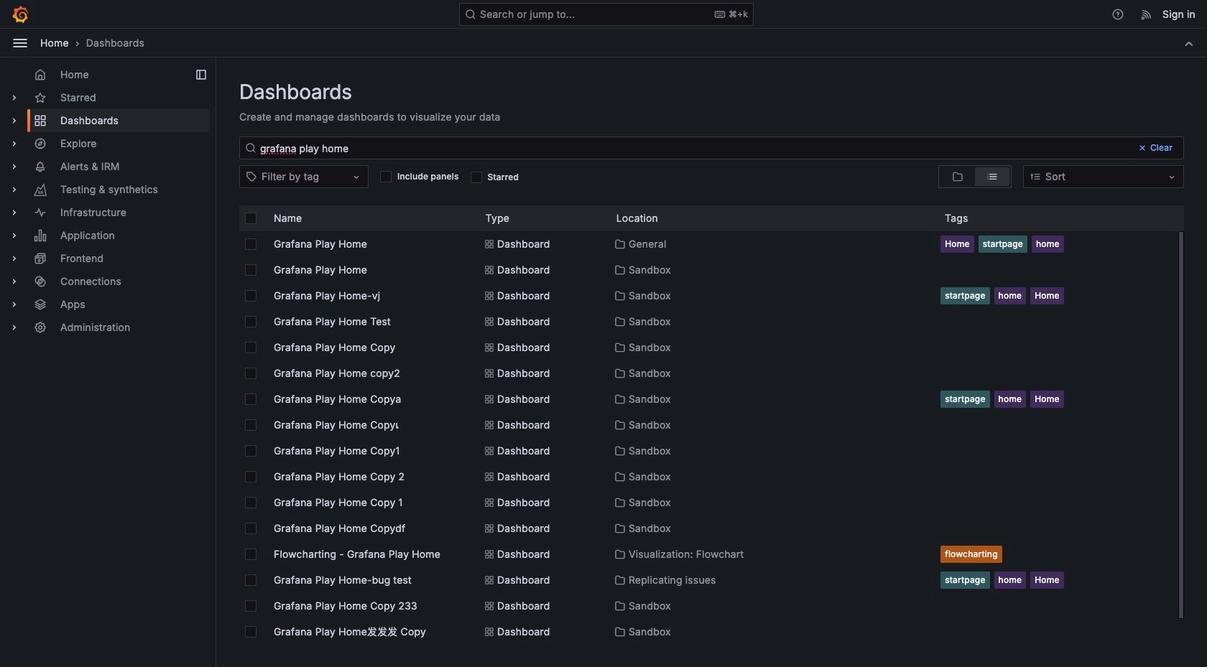 Task type: locate. For each thing, give the bounding box(es) containing it.
8 row from the top
[[239, 387, 1179, 413]]

3 row from the top
[[239, 257, 1179, 283]]

1 row from the top
[[239, 206, 1185, 231]]

tags element
[[941, 236, 1173, 253], [941, 288, 1173, 305], [941, 391, 1173, 408], [941, 572, 1173, 589]]

expand section explore image
[[9, 138, 20, 150]]

4 row from the top
[[239, 283, 1179, 309]]

undock menu image
[[196, 69, 207, 81]]

2 tags element from the top
[[941, 288, 1173, 305]]

close menu image
[[12, 34, 29, 51]]

expand section alerts & irm image
[[9, 161, 20, 173]]

search results table table
[[239, 206, 1185, 668]]

row
[[239, 206, 1185, 231], [239, 231, 1179, 257], [239, 257, 1179, 283], [239, 283, 1179, 309], [239, 309, 1179, 335], [239, 335, 1179, 361], [239, 361, 1179, 387], [239, 387, 1179, 413], [239, 413, 1179, 439], [239, 439, 1179, 464], [239, 464, 1179, 490], [239, 490, 1179, 516], [239, 516, 1179, 542], [239, 542, 1179, 568], [239, 568, 1179, 594], [239, 594, 1179, 620], [239, 620, 1179, 646]]

expand section testing & synthetics image
[[9, 184, 20, 196]]

expand section application image
[[9, 230, 20, 242]]

help image
[[1112, 8, 1125, 20]]

view as list image
[[987, 171, 999, 183]]

news image
[[1141, 8, 1154, 20]]

6 row from the top
[[239, 335, 1179, 361]]

1 horizontal spatial column header
[[611, 206, 934, 231]]

7 row from the top
[[239, 361, 1179, 387]]

expand section dashboards image
[[9, 115, 20, 127]]

Search for dashboards and folders text field
[[239, 137, 1185, 160]]

view by folders image
[[952, 171, 964, 183]]

11 row from the top
[[239, 464, 1179, 490]]

cell
[[268, 231, 473, 257], [479, 231, 603, 257], [268, 257, 473, 283], [479, 257, 603, 283], [935, 257, 1179, 283], [268, 283, 473, 309], [479, 283, 603, 309], [268, 309, 473, 335], [479, 309, 603, 335], [935, 309, 1179, 335], [268, 335, 473, 361], [479, 335, 603, 361], [935, 335, 1179, 361], [268, 361, 473, 387], [479, 361, 603, 387], [935, 361, 1179, 387], [268, 387, 473, 413], [479, 387, 603, 413], [268, 413, 473, 439], [479, 413, 603, 439], [935, 413, 1179, 439], [268, 439, 473, 464], [479, 439, 603, 464], [935, 439, 1179, 464], [268, 464, 473, 490], [479, 464, 603, 490], [935, 464, 1179, 490], [268, 490, 473, 516], [479, 490, 603, 516], [935, 490, 1179, 516], [268, 516, 473, 542], [479, 516, 603, 542], [935, 516, 1179, 542], [268, 542, 473, 568], [479, 542, 603, 568], [268, 568, 473, 594], [479, 568, 603, 594], [268, 594, 473, 620], [479, 594, 603, 620], [935, 594, 1179, 620], [268, 620, 473, 646], [479, 620, 603, 646], [935, 620, 1179, 646]]

navigation element
[[0, 58, 216, 351]]

grafana image
[[12, 5, 29, 23]]

expand section starred image
[[9, 92, 20, 104]]

3 tags element from the top
[[941, 391, 1173, 408]]

option group
[[939, 165, 1012, 188]]

2 horizontal spatial column header
[[940, 206, 1185, 231]]

4 tags element from the top
[[941, 572, 1173, 589]]

9 row from the top
[[239, 413, 1179, 439]]

10 row from the top
[[239, 439, 1179, 464]]

0 horizontal spatial column header
[[480, 206, 605, 231]]

column header
[[480, 206, 605, 231], [611, 206, 934, 231], [940, 206, 1185, 231]]



Task type: describe. For each thing, give the bounding box(es) containing it.
expand section apps image
[[9, 299, 20, 311]]

expand section frontend image
[[9, 253, 20, 265]]

3 column header from the left
[[940, 206, 1185, 231]]

2 row from the top
[[239, 231, 1179, 257]]

12 row from the top
[[239, 490, 1179, 516]]

1 column header from the left
[[480, 206, 605, 231]]

expand section infrastructure image
[[9, 207, 20, 219]]

14 row from the top
[[239, 542, 1179, 568]]

expand section connections image
[[9, 276, 20, 288]]

17 row from the top
[[239, 620, 1179, 646]]

5 row from the top
[[239, 309, 1179, 335]]

Tag filter text field
[[321, 169, 324, 185]]

15 row from the top
[[239, 568, 1179, 594]]

expand section administration image
[[9, 322, 20, 334]]

13 row from the top
[[239, 516, 1179, 542]]

16 row from the top
[[239, 594, 1179, 620]]

2 column header from the left
[[611, 206, 934, 231]]

1 tags element from the top
[[941, 236, 1173, 253]]



Task type: vqa. For each thing, say whether or not it's contained in the screenshot.
Expand section Application icon on the left top
yes



